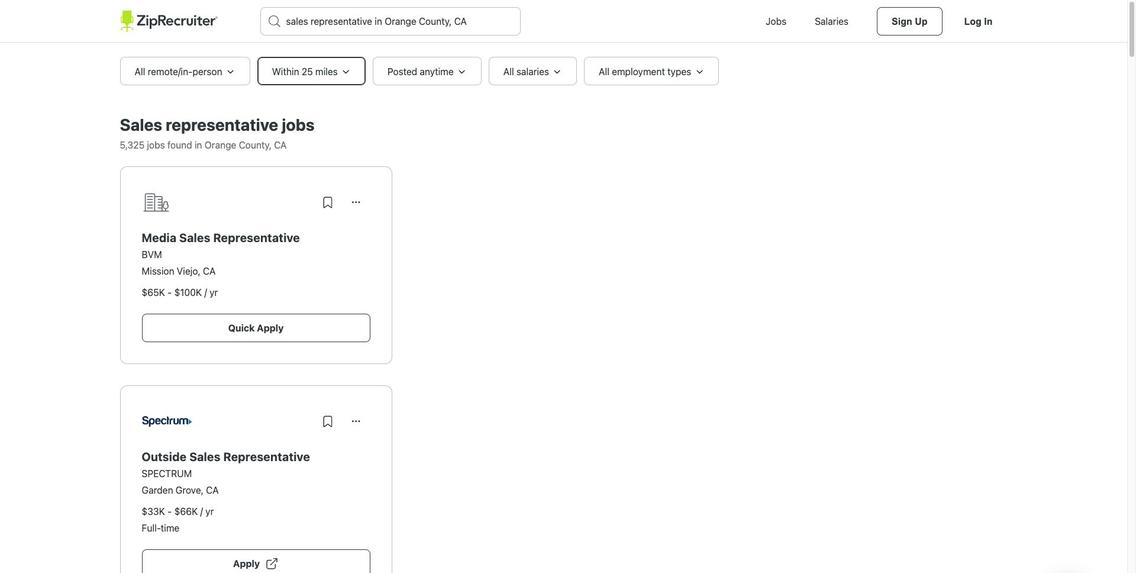 Task type: describe. For each thing, give the bounding box(es) containing it.
save job for later image for outside sales representative 'element'
[[321, 414, 335, 429]]

ziprecruiter image
[[120, 11, 218, 32]]

outside sales representative image
[[142, 407, 192, 436]]



Task type: vqa. For each thing, say whether or not it's contained in the screenshot.
Save job for later icon
yes



Task type: locate. For each thing, give the bounding box(es) containing it.
main element
[[120, 0, 1008, 43]]

None button
[[342, 188, 370, 217], [342, 407, 370, 436], [342, 188, 370, 217], [342, 407, 370, 436]]

outside sales representative element
[[142, 450, 370, 464]]

1 vertical spatial save job for later image
[[321, 414, 335, 429]]

Search job title or keyword search field
[[261, 8, 520, 35]]

2 save job for later image from the top
[[321, 414, 335, 429]]

media sales representative element
[[142, 231, 370, 245]]

save job for later image
[[321, 195, 335, 210], [321, 414, 335, 429]]

save job for later image for media sales representative element on the left top of the page
[[321, 195, 335, 210]]

0 vertical spatial save job for later image
[[321, 195, 335, 210]]

1 save job for later image from the top
[[321, 195, 335, 210]]



